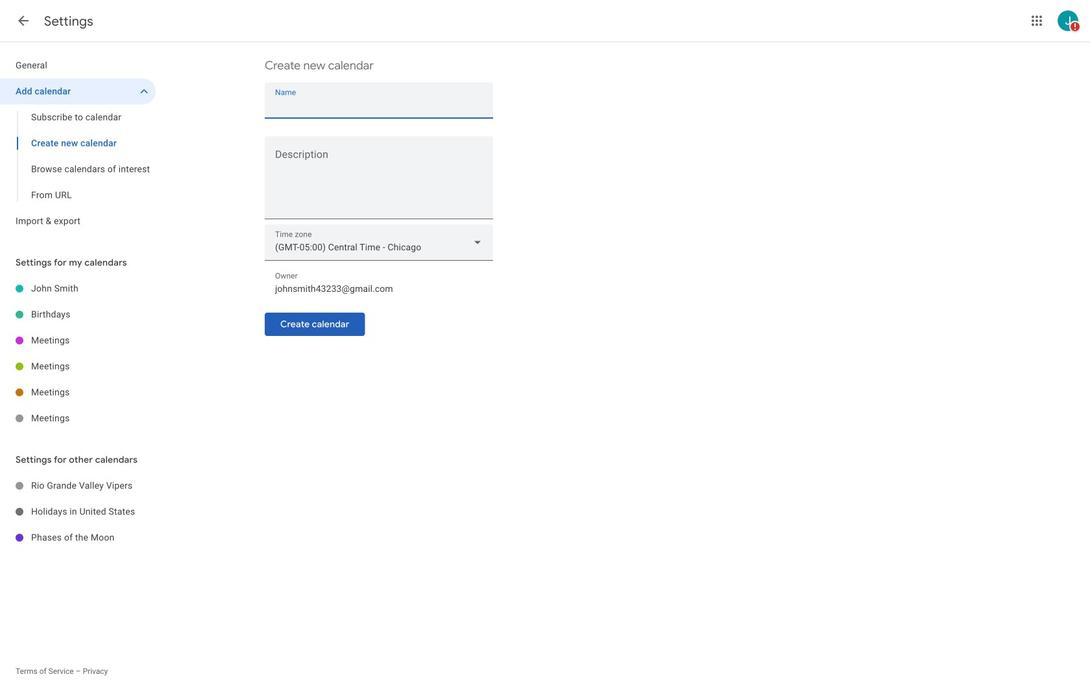 Task type: locate. For each thing, give the bounding box(es) containing it.
2 meetings tree item from the top
[[0, 354, 156, 380]]

birthdays tree item
[[0, 302, 156, 328]]

3 tree from the top
[[0, 473, 156, 551]]

None text field
[[275, 96, 483, 114]]

heading
[[44, 13, 93, 30]]

1 vertical spatial tree
[[0, 276, 156, 432]]

meetings tree item
[[0, 328, 156, 354], [0, 354, 156, 380], [0, 380, 156, 406], [0, 406, 156, 432]]

tree
[[0, 53, 156, 234], [0, 276, 156, 432], [0, 473, 156, 551]]

phases of the moon tree item
[[0, 525, 156, 551]]

group
[[0, 105, 156, 208]]

None field
[[265, 225, 493, 261]]

2 vertical spatial tree
[[0, 473, 156, 551]]

None text field
[[265, 151, 493, 214], [275, 280, 483, 298], [265, 151, 493, 214], [275, 280, 483, 298]]

0 vertical spatial tree
[[0, 53, 156, 234]]

4 meetings tree item from the top
[[0, 406, 156, 432]]

3 meetings tree item from the top
[[0, 380, 156, 406]]

rio grande valley vipers tree item
[[0, 473, 156, 499]]



Task type: describe. For each thing, give the bounding box(es) containing it.
john smith tree item
[[0, 276, 156, 302]]

go back image
[[16, 13, 31, 29]]

holidays in united states tree item
[[0, 499, 156, 525]]

add calendar tree item
[[0, 79, 156, 105]]

1 tree from the top
[[0, 53, 156, 234]]

1 meetings tree item from the top
[[0, 328, 156, 354]]

2 tree from the top
[[0, 276, 156, 432]]



Task type: vqa. For each thing, say whether or not it's contained in the screenshot.
tree to the top
yes



